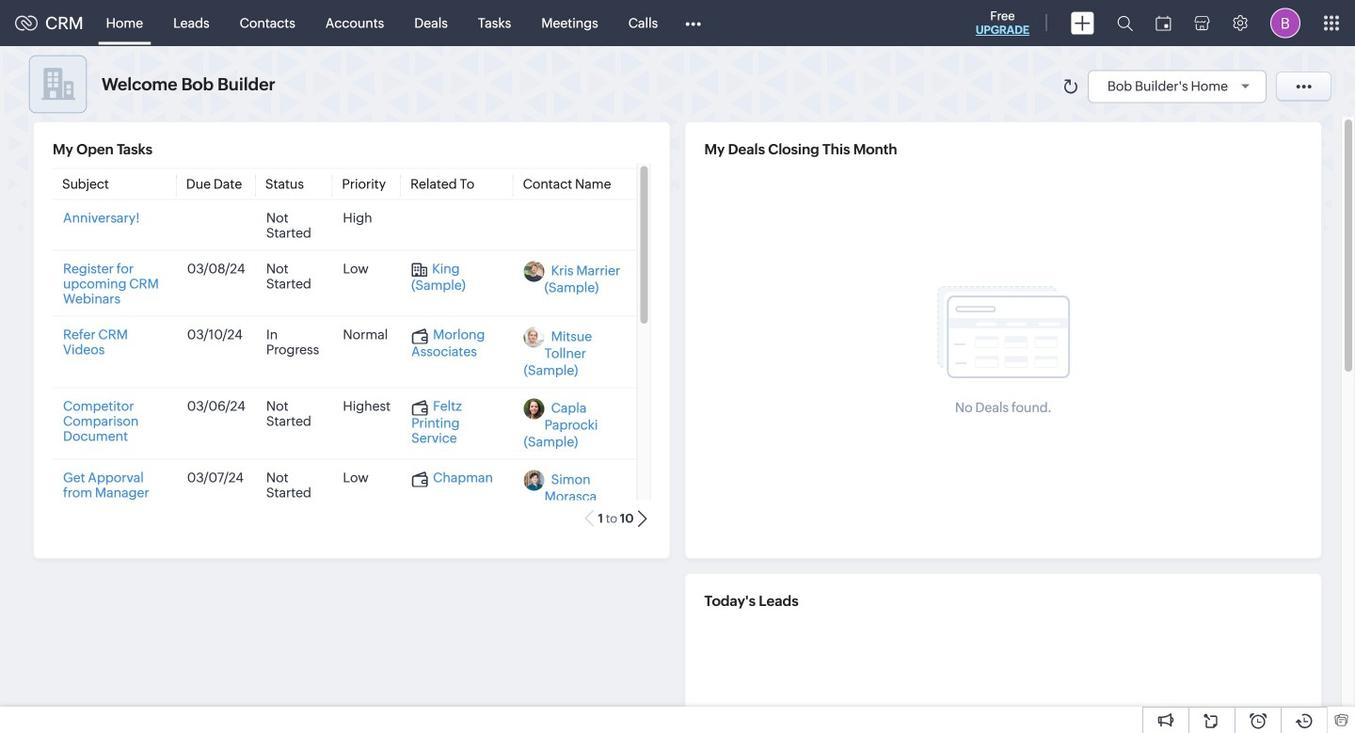 Task type: locate. For each thing, give the bounding box(es) containing it.
calendar image
[[1156, 16, 1172, 31]]

search image
[[1117, 15, 1133, 31]]

profile element
[[1259, 0, 1312, 46]]

create menu element
[[1060, 0, 1106, 46]]



Task type: describe. For each thing, give the bounding box(es) containing it.
search element
[[1106, 0, 1144, 46]]

create menu image
[[1071, 12, 1095, 34]]

profile image
[[1270, 8, 1301, 38]]

logo image
[[15, 16, 38, 31]]

Other Modules field
[[673, 8, 714, 38]]



Task type: vqa. For each thing, say whether or not it's contained in the screenshot.
profile image
yes



